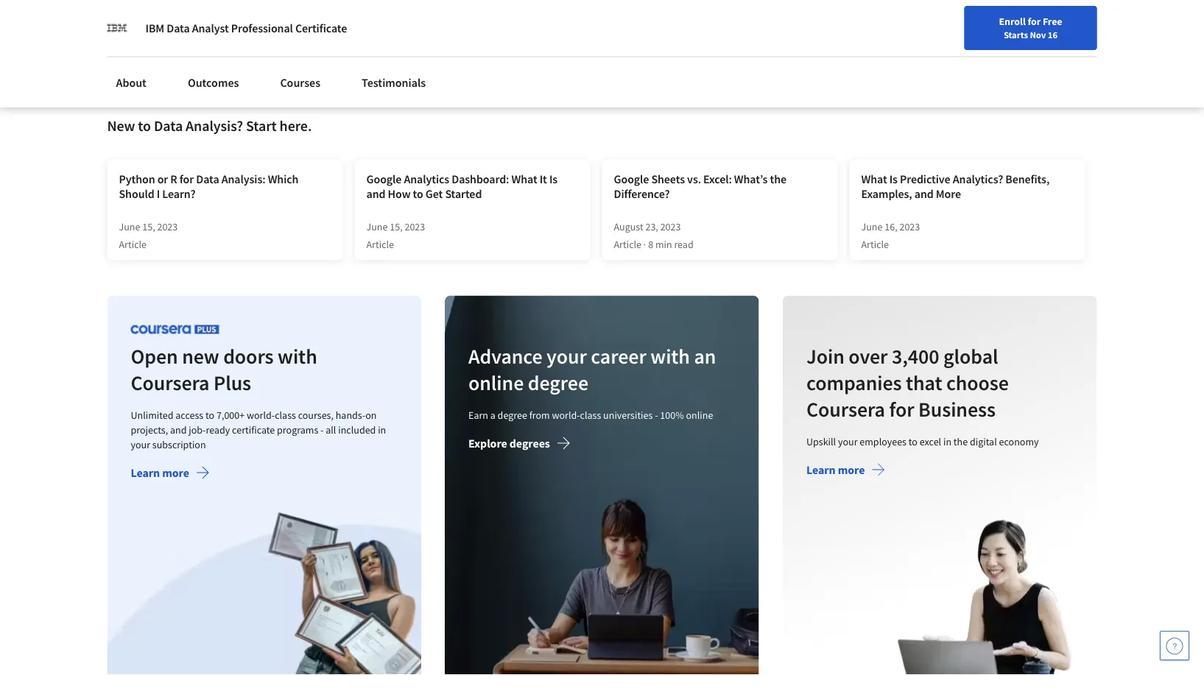 Task type: vqa. For each thing, say whether or not it's contained in the screenshot.
the bottommost the trees
no



Task type: locate. For each thing, give the bounding box(es) containing it.
learn more down upskill at right bottom
[[807, 463, 865, 478]]

1 with from the left
[[278, 343, 317, 369]]

i
[[157, 187, 160, 202]]

it
[[540, 172, 547, 187]]

article down 'should'
[[119, 238, 147, 251]]

class up programs
[[275, 409, 296, 422]]

to up ready
[[206, 409, 215, 422]]

courses link
[[272, 66, 329, 99]]

1 horizontal spatial 15,
[[390, 220, 403, 233]]

more down subscription
[[162, 466, 189, 480]]

how
[[388, 187, 411, 202]]

excel
[[920, 435, 942, 448]]

certificate
[[232, 423, 275, 437]]

june inside june 16, 2023 article
[[862, 220, 883, 233]]

coursera image
[[18, 41, 111, 65]]

class left universities
[[581, 409, 602, 422]]

1 article from the left
[[119, 238, 147, 251]]

for inside join over 3,400 global companies that choose coursera for business
[[890, 396, 915, 422]]

what inside google analytics dashboard: what it is and how to get started
[[512, 172, 538, 187]]

learn
[[807, 463, 836, 478], [131, 466, 160, 480]]

2 horizontal spatial june
[[862, 220, 883, 233]]

online
[[469, 370, 524, 396], [687, 409, 714, 422]]

new
[[839, 46, 858, 60], [107, 116, 135, 135]]

1 vertical spatial -
[[321, 423, 324, 437]]

15, down "how"
[[390, 220, 403, 233]]

1 vertical spatial coursera
[[807, 396, 886, 422]]

in
[[378, 423, 386, 437], [944, 435, 952, 448]]

english button
[[896, 29, 985, 77]]

is left predictive
[[890, 172, 898, 187]]

1 what from the left
[[512, 172, 538, 187]]

new left career
[[839, 46, 858, 60]]

to left excel
[[909, 435, 918, 448]]

more down the employees
[[838, 463, 865, 478]]

- left the all
[[321, 423, 324, 437]]

1 horizontal spatial learn more
[[807, 463, 865, 478]]

0 horizontal spatial the
[[770, 172, 787, 187]]

more
[[838, 463, 865, 478], [162, 466, 189, 480]]

learn more down subscription
[[131, 466, 189, 480]]

15,
[[142, 220, 155, 233], [390, 220, 403, 233]]

for down the that at the right of the page
[[890, 396, 915, 422]]

your down projects,
[[131, 438, 150, 451]]

7,000+
[[217, 409, 245, 422]]

2023 for or
[[157, 220, 178, 233]]

- left 100%
[[655, 409, 659, 422]]

learn down projects,
[[131, 466, 160, 480]]

your for upskill
[[839, 435, 858, 448]]

data
[[167, 21, 190, 35], [154, 116, 183, 135], [196, 172, 219, 187]]

english
[[922, 46, 958, 61]]

with inside open new doors with coursera plus
[[278, 343, 317, 369]]

2023 inside june 16, 2023 article
[[900, 220, 921, 233]]

certificate
[[295, 21, 347, 35]]

google left sheets at the top right of page
[[614, 172, 650, 187]]

article down 16, on the top of the page
[[862, 238, 890, 251]]

more
[[937, 187, 962, 202]]

3 2023 from the left
[[661, 220, 681, 233]]

class
[[275, 409, 296, 422], [581, 409, 602, 422]]

learn more link down subscription
[[131, 466, 210, 484]]

- inside unlimited access to 7,000+ world-class courses, hands-on projects, and job-ready certificate programs - all included in your subscription
[[321, 423, 324, 437]]

1 2023 from the left
[[157, 220, 178, 233]]

1 june 15, 2023 article from the left
[[119, 220, 178, 251]]

0 horizontal spatial and
[[170, 423, 187, 437]]

for inside the python or r for data analysis: which should i learn?
[[180, 172, 194, 187]]

june for python or r for data analysis: which should i learn?
[[119, 220, 140, 233]]

learn down upskill at right bottom
[[807, 463, 836, 478]]

class inside unlimited access to 7,000+ world-class courses, hands-on projects, and job-ready certificate programs - all included in your subscription
[[275, 409, 296, 422]]

1 is from the left
[[550, 172, 558, 187]]

0 horizontal spatial coursera
[[131, 370, 210, 396]]

in right excel
[[944, 435, 952, 448]]

with left an
[[651, 343, 691, 369]]

and
[[367, 187, 386, 202], [915, 187, 934, 202], [170, 423, 187, 437]]

0 horizontal spatial what
[[512, 172, 538, 187]]

in inside unlimited access to 7,000+ world-class courses, hands-on projects, and job-ready certificate programs - all included in your subscription
[[378, 423, 386, 437]]

2 world- from the left
[[552, 409, 581, 422]]

outcomes
[[188, 75, 239, 90]]

career
[[860, 46, 888, 60]]

0 horizontal spatial class
[[275, 409, 296, 422]]

2 class from the left
[[581, 409, 602, 422]]

2023 down i
[[157, 220, 178, 233]]

1 horizontal spatial learn more link
[[807, 463, 886, 481]]

2023 for is
[[900, 220, 921, 233]]

google left analytics
[[367, 172, 402, 187]]

1 15, from the left
[[142, 220, 155, 233]]

your inside unlimited access to 7,000+ world-class courses, hands-on projects, and job-ready certificate programs - all included in your subscription
[[131, 438, 150, 451]]

article down "how"
[[367, 238, 394, 251]]

june
[[119, 220, 140, 233], [367, 220, 388, 233], [862, 220, 883, 233]]

None search field
[[210, 39, 564, 68]]

world- inside unlimited access to 7,000+ world-class courses, hands-on projects, and job-ready certificate programs - all included in your subscription
[[247, 409, 275, 422]]

or
[[157, 172, 168, 187]]

1 horizontal spatial in
[[944, 435, 952, 448]]

0 horizontal spatial june
[[119, 220, 140, 233]]

learn more link
[[807, 463, 886, 481], [131, 466, 210, 484]]

3 article from the left
[[614, 238, 642, 251]]

coursera down "companies"
[[807, 396, 886, 422]]

with
[[278, 343, 317, 369], [651, 343, 691, 369]]

world- up the certificate
[[247, 409, 275, 422]]

should
[[119, 187, 154, 202]]

degree
[[528, 370, 589, 396], [498, 409, 528, 422]]

learn?
[[162, 187, 196, 202]]

to left get
[[413, 187, 424, 202]]

1 horizontal spatial with
[[651, 343, 691, 369]]

4 article from the left
[[862, 238, 890, 251]]

degree right 'a'
[[498, 409, 528, 422]]

1 vertical spatial the
[[954, 435, 968, 448]]

with right 'doors'
[[278, 343, 317, 369]]

1 horizontal spatial new
[[839, 46, 858, 60]]

1 horizontal spatial june 15, 2023 article
[[367, 220, 425, 251]]

and left more
[[915, 187, 934, 202]]

earn a degree from world-class universities - 100% online
[[469, 409, 714, 422]]

1 horizontal spatial june
[[367, 220, 388, 233]]

article for google analytics dashboard: what it is and how to get started
[[367, 238, 394, 251]]

1 june from the left
[[119, 220, 140, 233]]

1 class from the left
[[275, 409, 296, 422]]

job-
[[189, 423, 206, 437]]

2 june 15, 2023 article from the left
[[367, 220, 425, 251]]

vs.
[[688, 172, 702, 187]]

article
[[119, 238, 147, 251], [367, 238, 394, 251], [614, 238, 642, 251], [862, 238, 890, 251]]

upskill your employees to excel in the digital economy
[[807, 435, 1039, 448]]

0 horizontal spatial online
[[469, 370, 524, 396]]

google for difference?
[[614, 172, 650, 187]]

2023 right 16, on the top of the page
[[900, 220, 921, 233]]

to
[[138, 116, 151, 135], [413, 187, 424, 202], [206, 409, 215, 422], [909, 435, 918, 448]]

0 horizontal spatial is
[[550, 172, 558, 187]]

data right 'learn?'
[[196, 172, 219, 187]]

coursera inside open new doors with coursera plus
[[131, 370, 210, 396]]

june 15, 2023 article
[[119, 220, 178, 251], [367, 220, 425, 251]]

the left digital
[[954, 435, 968, 448]]

world- right 'from'
[[552, 409, 581, 422]]

1 horizontal spatial and
[[367, 187, 386, 202]]

·
[[644, 238, 647, 251]]

article left ·
[[614, 238, 642, 251]]

2 horizontal spatial and
[[915, 187, 934, 202]]

world- for from
[[552, 409, 581, 422]]

your right find
[[817, 46, 837, 60]]

doors
[[223, 343, 274, 369]]

your left the career
[[547, 343, 587, 369]]

courses
[[280, 75, 321, 90]]

google
[[367, 172, 402, 187], [614, 172, 650, 187]]

0 horizontal spatial with
[[278, 343, 317, 369]]

what up 16, on the top of the page
[[862, 172, 888, 187]]

universities
[[604, 409, 653, 422]]

earn
[[469, 409, 489, 422]]

15, down 'should'
[[142, 220, 155, 233]]

with inside 'advance your career with an online degree'
[[651, 343, 691, 369]]

2 with from the left
[[651, 343, 691, 369]]

2 horizontal spatial for
[[1028, 15, 1042, 28]]

here.
[[280, 116, 312, 135]]

is right it
[[550, 172, 558, 187]]

1 horizontal spatial is
[[890, 172, 898, 187]]

0 horizontal spatial 15,
[[142, 220, 155, 233]]

0 vertical spatial for
[[1028, 15, 1042, 28]]

0 vertical spatial coursera
[[131, 370, 210, 396]]

1 horizontal spatial class
[[581, 409, 602, 422]]

2023 right 23,
[[661, 220, 681, 233]]

0 horizontal spatial -
[[321, 423, 324, 437]]

what left it
[[512, 172, 538, 187]]

0 horizontal spatial in
[[378, 423, 386, 437]]

online down advance
[[469, 370, 524, 396]]

new down the about link
[[107, 116, 135, 135]]

1 vertical spatial online
[[687, 409, 714, 422]]

your right upskill at right bottom
[[839, 435, 858, 448]]

for
[[1028, 15, 1042, 28], [180, 172, 194, 187], [890, 396, 915, 422]]

1 horizontal spatial what
[[862, 172, 888, 187]]

data left analysis?
[[154, 116, 183, 135]]

0 horizontal spatial june 15, 2023 article
[[119, 220, 178, 251]]

1 horizontal spatial google
[[614, 172, 650, 187]]

world- for 7,000+
[[247, 409, 275, 422]]

to down the about link
[[138, 116, 151, 135]]

1 vertical spatial data
[[154, 116, 183, 135]]

1 horizontal spatial for
[[890, 396, 915, 422]]

2023
[[157, 220, 178, 233], [405, 220, 425, 233], [661, 220, 681, 233], [900, 220, 921, 233]]

for inside enroll for free starts nov 16
[[1028, 15, 1042, 28]]

analytics?
[[953, 172, 1004, 187]]

article for google sheets vs. excel: what's the difference?
[[614, 238, 642, 251]]

2 what from the left
[[862, 172, 888, 187]]

2023 inside august 23, 2023 article · 8 min read
[[661, 220, 681, 233]]

projects,
[[131, 423, 168, 437]]

degrees
[[510, 436, 551, 451]]

difference?
[[614, 187, 670, 202]]

0 horizontal spatial learn more
[[131, 466, 189, 480]]

coursera
[[131, 370, 210, 396], [807, 396, 886, 422]]

over
[[849, 343, 888, 369]]

data right ibm
[[167, 21, 190, 35]]

what
[[512, 172, 538, 187], [862, 172, 888, 187]]

0 vertical spatial -
[[655, 409, 659, 422]]

2 vertical spatial data
[[196, 172, 219, 187]]

june for what is predictive analytics? benefits, examples, and more
[[862, 220, 883, 233]]

in right included
[[378, 423, 386, 437]]

0 horizontal spatial for
[[180, 172, 194, 187]]

coursera inside join over 3,400 global companies that choose coursera for business
[[807, 396, 886, 422]]

1 horizontal spatial online
[[687, 409, 714, 422]]

economy
[[1000, 435, 1039, 448]]

for up nov
[[1028, 15, 1042, 28]]

class for courses,
[[275, 409, 296, 422]]

2 article from the left
[[367, 238, 394, 251]]

google inside google analytics dashboard: what it is and how to get started
[[367, 172, 402, 187]]

banner navigation
[[12, 0, 415, 29]]

0 vertical spatial the
[[770, 172, 787, 187]]

-
[[655, 409, 659, 422], [321, 423, 324, 437]]

testimonials link
[[353, 66, 435, 99]]

choose
[[947, 370, 1009, 396]]

all
[[326, 423, 336, 437]]

plus
[[214, 370, 251, 396]]

1 horizontal spatial world-
[[552, 409, 581, 422]]

june 15, 2023 article down i
[[119, 220, 178, 251]]

article inside august 23, 2023 article · 8 min read
[[614, 238, 642, 251]]

with for doors
[[278, 343, 317, 369]]

the right what's
[[770, 172, 787, 187]]

learn more link down upskill at right bottom
[[807, 463, 886, 481]]

online right 100%
[[687, 409, 714, 422]]

2 google from the left
[[614, 172, 650, 187]]

1 horizontal spatial more
[[838, 463, 865, 478]]

enroll
[[1000, 15, 1027, 28]]

4 2023 from the left
[[900, 220, 921, 233]]

coursera down "open"
[[131, 370, 210, 396]]

degree up 'from'
[[528, 370, 589, 396]]

employees
[[860, 435, 907, 448]]

and for more
[[915, 187, 934, 202]]

23,
[[646, 220, 659, 233]]

1 google from the left
[[367, 172, 402, 187]]

2 june from the left
[[367, 220, 388, 233]]

0 horizontal spatial google
[[367, 172, 402, 187]]

0 vertical spatial degree
[[528, 370, 589, 396]]

2 vertical spatial for
[[890, 396, 915, 422]]

ibm image
[[107, 18, 128, 38]]

1 horizontal spatial -
[[655, 409, 659, 422]]

0 horizontal spatial world-
[[247, 409, 275, 422]]

benefits,
[[1006, 172, 1050, 187]]

1 vertical spatial new
[[107, 116, 135, 135]]

slides element
[[134, 64, 1071, 78]]

about
[[116, 75, 147, 90]]

1 world- from the left
[[247, 409, 275, 422]]

june 15, 2023 article down "how"
[[367, 220, 425, 251]]

and up subscription
[[170, 423, 187, 437]]

1 vertical spatial for
[[180, 172, 194, 187]]

python
[[119, 172, 155, 187]]

2 is from the left
[[890, 172, 898, 187]]

learn more
[[807, 463, 865, 478], [131, 466, 189, 480]]

google inside google sheets vs. excel: what's the difference?
[[614, 172, 650, 187]]

2023 down "how"
[[405, 220, 425, 233]]

article inside june 16, 2023 article
[[862, 238, 890, 251]]

0 horizontal spatial learn
[[131, 466, 160, 480]]

and inside "what is predictive analytics? benefits, examples, and more"
[[915, 187, 934, 202]]

and left "how"
[[367, 187, 386, 202]]

and inside google analytics dashboard: what it is and how to get started
[[367, 187, 386, 202]]

1 horizontal spatial coursera
[[807, 396, 886, 422]]

your inside 'advance your career with an online degree'
[[547, 343, 587, 369]]

0 vertical spatial online
[[469, 370, 524, 396]]

for right r
[[180, 172, 194, 187]]

2 15, from the left
[[390, 220, 403, 233]]

what inside "what is predictive analytics? benefits, examples, and more"
[[862, 172, 888, 187]]

is
[[550, 172, 558, 187], [890, 172, 898, 187]]

start
[[246, 116, 277, 135]]

2 2023 from the left
[[405, 220, 425, 233]]

3 june from the left
[[862, 220, 883, 233]]



Task type: describe. For each thing, give the bounding box(es) containing it.
article for what is predictive analytics? benefits, examples, and more
[[862, 238, 890, 251]]

enroll for free starts nov 16
[[1000, 15, 1063, 41]]

1 vertical spatial degree
[[498, 409, 528, 422]]

that
[[906, 370, 943, 396]]

your for advance
[[547, 343, 587, 369]]

june 15, 2023 article for how
[[367, 220, 425, 251]]

16,
[[885, 220, 898, 233]]

testimonials
[[362, 75, 426, 90]]

august
[[614, 220, 644, 233]]

what is predictive analytics? benefits, examples, and more
[[862, 172, 1050, 202]]

outcomes link
[[179, 66, 248, 99]]

included
[[338, 423, 376, 437]]

june 15, 2023 article for should
[[119, 220, 178, 251]]

1 horizontal spatial the
[[954, 435, 968, 448]]

google for and
[[367, 172, 402, 187]]

predictive
[[901, 172, 951, 187]]

from
[[530, 409, 550, 422]]

ready
[[206, 423, 230, 437]]

advance your career with an online degree
[[469, 343, 717, 396]]

2023 for sheets
[[661, 220, 681, 233]]

professional
[[231, 21, 293, 35]]

is inside "what is predictive analytics? benefits, examples, and more"
[[890, 172, 898, 187]]

sheets
[[652, 172, 685, 187]]

the inside google sheets vs. excel: what's the difference?
[[770, 172, 787, 187]]

coursera plus image
[[131, 325, 219, 334]]

0 horizontal spatial more
[[162, 466, 189, 480]]

started
[[445, 187, 482, 202]]

with for career
[[651, 343, 691, 369]]

analyst
[[192, 21, 229, 35]]

your for find
[[817, 46, 837, 60]]

global
[[944, 343, 999, 369]]

explore degrees link
[[469, 436, 571, 454]]

about link
[[107, 66, 155, 99]]

subscription
[[152, 438, 206, 451]]

ibm data analyst professional certificate
[[146, 21, 347, 35]]

python or r for data analysis: which should i learn?
[[119, 172, 299, 202]]

digital
[[970, 435, 998, 448]]

open
[[131, 343, 178, 369]]

june 16, 2023 article
[[862, 220, 921, 251]]

upskill
[[807, 435, 837, 448]]

to inside unlimited access to 7,000+ world-class courses, hands-on projects, and job-ready certificate programs - all included in your subscription
[[206, 409, 215, 422]]

16
[[1049, 29, 1058, 41]]

excel:
[[704, 172, 732, 187]]

0 vertical spatial data
[[167, 21, 190, 35]]

2023 for analytics
[[405, 220, 425, 233]]

0 vertical spatial new
[[839, 46, 858, 60]]

explore
[[469, 436, 508, 451]]

unlimited access to 7,000+ world-class courses, hands-on projects, and job-ready certificate programs - all included in your subscription
[[131, 409, 386, 451]]

article for python or r for data analysis: which should i learn?
[[119, 238, 147, 251]]

read
[[675, 238, 694, 251]]

0 horizontal spatial new
[[107, 116, 135, 135]]

google analytics dashboard: what it is and how to get started
[[367, 172, 558, 202]]

analytics
[[404, 172, 450, 187]]

and inside unlimited access to 7,000+ world-class courses, hands-on projects, and job-ready certificate programs - all included in your subscription
[[170, 423, 187, 437]]

online inside 'advance your career with an online degree'
[[469, 370, 524, 396]]

15, for should
[[142, 220, 155, 233]]

class for universities
[[581, 409, 602, 422]]

analysis?
[[186, 116, 243, 135]]

new
[[182, 343, 219, 369]]

new to data analysis? start here.
[[107, 116, 312, 135]]

r
[[170, 172, 177, 187]]

programs
[[277, 423, 319, 437]]

august 23, 2023 article · 8 min read
[[614, 220, 694, 251]]

and for how
[[367, 187, 386, 202]]

a
[[491, 409, 496, 422]]

courses,
[[298, 409, 334, 422]]

starts
[[1004, 29, 1029, 41]]

advance
[[469, 343, 543, 369]]

data inside the python or r for data analysis: which should i learn?
[[196, 172, 219, 187]]

join over 3,400 global companies that choose coursera for business
[[807, 343, 1009, 422]]

ibm
[[146, 21, 164, 35]]

help center image
[[1167, 638, 1184, 655]]

3,400
[[892, 343, 940, 369]]

unlimited
[[131, 409, 174, 422]]

what's
[[735, 172, 768, 187]]

find your new career
[[796, 46, 888, 60]]

8
[[649, 238, 654, 251]]

0 horizontal spatial learn more link
[[131, 466, 210, 484]]

1 horizontal spatial learn
[[807, 463, 836, 478]]

an
[[695, 343, 717, 369]]

find
[[796, 46, 815, 60]]

free
[[1044, 15, 1063, 28]]

business
[[919, 396, 996, 422]]

100%
[[661, 409, 685, 422]]

get
[[426, 187, 443, 202]]

degree inside 'advance your career with an online degree'
[[528, 370, 589, 396]]

to inside google analytics dashboard: what it is and how to get started
[[413, 187, 424, 202]]

find your new career link
[[789, 44, 896, 63]]

companies
[[807, 370, 902, 396]]

open new doors with coursera plus
[[131, 343, 317, 396]]

hands-
[[336, 409, 366, 422]]

analysis:
[[222, 172, 266, 187]]

june for google analytics dashboard: what it is and how to get started
[[367, 220, 388, 233]]

join
[[807, 343, 845, 369]]

nov
[[1031, 29, 1047, 41]]

explore degrees
[[469, 436, 551, 451]]

show notifications image
[[1006, 48, 1024, 66]]

min
[[656, 238, 673, 251]]

examples,
[[862, 187, 913, 202]]

15, for how
[[390, 220, 403, 233]]

is inside google analytics dashboard: what it is and how to get started
[[550, 172, 558, 187]]

dashboard:
[[452, 172, 510, 187]]

career
[[591, 343, 647, 369]]



